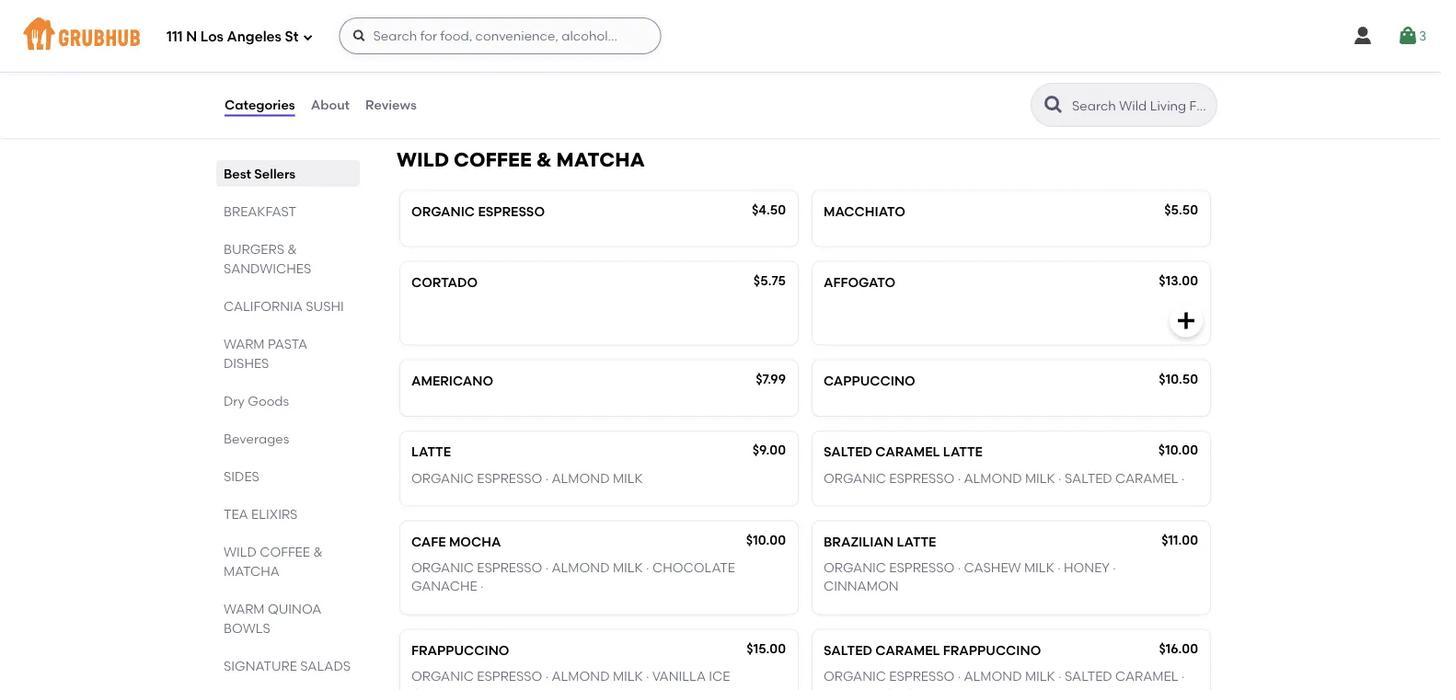 Task type: locate. For each thing, give the bounding box(es) containing it.
style
[[472, 30, 511, 46]]

0 horizontal spatial cream
[[412, 688, 458, 690]]

warm inside warm pasta dishes
[[224, 336, 265, 352]]

& inside burgers & sandwiches
[[288, 241, 297, 257]]

caramel
[[876, 445, 940, 460], [1116, 471, 1179, 486], [876, 643, 940, 659], [1116, 669, 1179, 685]]

n
[[186, 29, 197, 45]]

wild coffee & matcha
[[397, 148, 645, 172], [224, 544, 323, 579]]

cream inside organic espresso · almond milk · vanilla ice cream
[[412, 688, 458, 690]]

0 horizontal spatial wild coffee & matcha
[[224, 544, 323, 579]]

organic inside 'organic espresso · almond milk · salted caramel · vanilla ice cream ·'
[[824, 669, 887, 685]]

organic espresso · almond milk · salted caramel · vanilla ice cream ·
[[824, 669, 1185, 690]]

1 horizontal spatial cream
[[905, 688, 952, 690]]

1 vertical spatial wild
[[224, 544, 257, 560]]

1 horizontal spatial coffee
[[454, 148, 532, 172]]

$10.00
[[1159, 443, 1199, 458], [747, 533, 786, 548]]

1 vertical spatial ice
[[881, 688, 902, 690]]

main navigation navigation
[[0, 0, 1442, 72]]

2 horizontal spatial &
[[537, 148, 552, 172]]

bowls
[[224, 621, 271, 636]]

vanilla inside 'organic espresso · almond milk · salted caramel · vanilla ice cream ·'
[[824, 688, 878, 690]]

espresso
[[478, 204, 545, 219], [477, 471, 543, 486], [890, 471, 955, 486], [477, 561, 543, 576], [890, 561, 955, 576], [477, 669, 543, 685], [890, 669, 955, 685]]

organic inside the organic espresso · almond milk · chocolate ganache ·
[[412, 561, 474, 576]]

beverages
[[224, 431, 289, 447]]

0 vertical spatial &
[[537, 148, 552, 172]]

brazilian
[[824, 535, 894, 550]]

caramel down $16.00
[[1116, 669, 1179, 685]]

1 vertical spatial &
[[288, 241, 297, 257]]

frappuccino
[[412, 643, 510, 659], [943, 643, 1042, 659]]

oil down style
[[488, 75, 510, 90]]

1 horizontal spatial ice
[[881, 688, 902, 690]]

almond inside the organic espresso · almond milk · chocolate ganache ·
[[552, 561, 610, 576]]

$16.00
[[1159, 641, 1199, 657]]

wild down tea
[[224, 544, 257, 560]]

0 vertical spatial moringa
[[494, 56, 557, 72]]

svg image
[[1352, 25, 1374, 47], [763, 75, 785, 98]]

moringa
[[494, 56, 557, 72], [519, 75, 582, 90]]

cafe
[[412, 535, 446, 550]]

2 frappuccino from the left
[[943, 643, 1042, 659]]

1 vertical spatial warm
[[224, 601, 265, 617]]

tulsi
[[560, 56, 596, 72]]

tea elixirs tab
[[224, 505, 353, 524]]

almond inside organic espresso · almond milk · vanilla ice cream
[[552, 669, 610, 685]]

sushi
[[306, 298, 344, 314]]

organic down salted caramel latte
[[824, 471, 887, 486]]

oil down tulsi on the top of page
[[585, 75, 607, 90]]

1 cream from the left
[[412, 688, 458, 690]]

2 warm from the top
[[224, 601, 265, 617]]

& up organic espresso
[[537, 148, 552, 172]]

1 horizontal spatial wild
[[397, 148, 449, 172]]

milk for organic espresso · almond milk · vanilla ice cream
[[613, 669, 643, 685]]

categories
[[225, 97, 295, 113]]

1 frappuccino from the left
[[412, 643, 510, 659]]

mocha
[[449, 535, 501, 550]]

2 cream from the left
[[905, 688, 952, 690]]

1 vertical spatial vanilla
[[824, 688, 878, 690]]

milk inside the organic espresso · almond milk · chocolate ganache ·
[[613, 561, 643, 576]]

0 horizontal spatial $10.00
[[747, 533, 786, 548]]

wild coffee & matcha tab
[[224, 542, 353, 581]]

macchiato
[[824, 204, 906, 219]]

$10.00 for organic espresso · almond milk · salted caramel ·
[[1159, 443, 1199, 458]]

organic espresso · almond milk · salted caramel ·
[[824, 471, 1185, 486]]

$4.50
[[752, 202, 786, 218]]

frappuccino up 'organic espresso · almond milk · salted caramel · vanilla ice cream ·'
[[943, 643, 1042, 659]]

caramel inside 'organic espresso · almond milk · salted caramel · vanilla ice cream ·'
[[1116, 669, 1179, 685]]

oil
[[488, 75, 510, 90], [585, 75, 607, 90]]

burgers & sandwiches tab
[[224, 239, 353, 278]]

honey
[[1064, 561, 1110, 576]]

about
[[311, 97, 350, 113]]

·
[[412, 56, 415, 72], [487, 56, 491, 72], [639, 56, 642, 72], [705, 56, 708, 72], [513, 75, 516, 90], [610, 75, 613, 90], [546, 471, 549, 486], [958, 471, 961, 486], [1059, 471, 1062, 486], [1182, 471, 1185, 486], [546, 561, 549, 576], [646, 561, 650, 576], [958, 561, 961, 576], [1058, 561, 1061, 576], [1113, 561, 1117, 576], [480, 579, 484, 595], [546, 669, 549, 685], [646, 669, 650, 685], [958, 669, 961, 685], [1059, 669, 1062, 685], [1182, 669, 1185, 685], [955, 688, 958, 690]]

coffee down tea elixirs tab
[[260, 544, 310, 560]]

ice inside organic espresso · almond milk · vanilla ice cream
[[709, 669, 731, 685]]

warm quinoa bowls tab
[[224, 599, 353, 638]]

1 horizontal spatial frappuccino
[[943, 643, 1042, 659]]

matcha up "warm quinoa bowls"
[[224, 563, 280, 579]]

dry goods tab
[[224, 391, 353, 411]]

moringa down tulsi on the top of page
[[519, 75, 582, 90]]

moringa down search for food, convenience, alcohol... search field
[[494, 56, 557, 72]]

wild coffee & matcha up organic espresso
[[397, 148, 645, 172]]

wild
[[397, 148, 449, 172], [224, 544, 257, 560]]

warm pasta dishes tab
[[224, 334, 353, 373]]

coco
[[616, 75, 659, 90]]

$10.00 down "$10.50"
[[1159, 443, 1199, 458]]

matcha up sugar
[[646, 56, 702, 72]]

0 horizontal spatial &
[[288, 241, 297, 257]]

signature
[[224, 658, 297, 674]]

1 vertical spatial $10.00
[[747, 533, 786, 548]]

organic espresso · cashew milk · honey · cinnamon
[[824, 561, 1117, 595]]

espresso inside organic espresso · cashew milk · honey · cinnamon
[[890, 561, 955, 576]]

latte right "brazilian"
[[897, 535, 937, 550]]

dry goods
[[224, 393, 289, 409]]

angeles
[[227, 29, 282, 45]]

milk inside organic espresso · almond milk · vanilla ice cream
[[613, 669, 643, 685]]

1 warm from the top
[[224, 336, 265, 352]]

0 horizontal spatial vanilla
[[653, 669, 706, 685]]

cinnamon
[[824, 579, 899, 595]]

0 horizontal spatial ice
[[709, 669, 731, 685]]

2 horizontal spatial latte
[[943, 445, 983, 460]]

almond inside 'organic espresso · almond milk · salted caramel · vanilla ice cream ·'
[[964, 669, 1022, 685]]

organic up "cortado"
[[412, 204, 475, 219]]

ice
[[709, 669, 731, 685], [881, 688, 902, 690]]

vanilla
[[653, 669, 706, 685], [824, 688, 878, 690]]

organic
[[412, 204, 475, 219], [412, 471, 474, 486], [824, 471, 887, 486], [412, 561, 474, 576], [824, 561, 887, 576], [412, 669, 474, 685], [824, 669, 887, 685]]

latte down americano
[[412, 445, 451, 460]]

Search for food, convenience, alcohol... search field
[[339, 17, 661, 54]]

salted inside 'organic espresso · almond milk · salted caramel · vanilla ice cream ·'
[[1065, 669, 1113, 685]]

0 vertical spatial ice
[[709, 669, 731, 685]]

organic inside organic espresso · cashew milk · honey · cinnamon
[[824, 561, 887, 576]]

organic down ganache at the left bottom
[[412, 669, 474, 685]]

milk inside 'organic espresso · almond milk · salted caramel · vanilla ice cream ·'
[[1026, 669, 1056, 685]]

warm up bowls
[[224, 601, 265, 617]]

0 vertical spatial svg image
[[1352, 25, 1374, 47]]

cream
[[412, 688, 458, 690], [905, 688, 952, 690]]

espresso inside organic espresso · almond milk · vanilla ice cream
[[477, 669, 543, 685]]

organic up cafe mocha
[[412, 471, 474, 486]]

svg image
[[1397, 25, 1420, 47], [352, 29, 367, 43], [302, 32, 313, 43], [1176, 310, 1198, 333]]

1 horizontal spatial latte
[[897, 535, 937, 550]]

tea elixirs
[[224, 506, 298, 522]]

warm
[[224, 336, 265, 352], [224, 601, 265, 617]]

almond for salted caramel frappuccino
[[964, 669, 1022, 685]]

sugar
[[662, 75, 707, 90]]

1 vertical spatial svg image
[[763, 75, 785, 98]]

svg image inside 3 button
[[1397, 25, 1420, 47]]

$15.00
[[747, 641, 786, 657]]

salted caramel latte
[[824, 445, 983, 460]]

organic up ganache at the left bottom
[[412, 561, 474, 576]]

$10.00 down $9.00
[[747, 533, 786, 548]]

warm for warm pasta dishes
[[224, 336, 265, 352]]

almond
[[552, 471, 610, 486], [964, 471, 1022, 486], [552, 561, 610, 576], [552, 669, 610, 685], [964, 669, 1022, 685]]

california sushi
[[224, 298, 344, 314]]

wild coffee & matcha down elixirs
[[224, 544, 323, 579]]

milk for organic espresso · cashew milk · honey · cinnamon
[[1025, 561, 1055, 576]]

espresso for organic espresso
[[478, 204, 545, 219]]

0 vertical spatial wild
[[397, 148, 449, 172]]

warm inside "warm quinoa bowls"
[[224, 601, 265, 617]]

coffee up organic espresso
[[454, 148, 532, 172]]

latte up the organic espresso · almond milk · salted caramel ·
[[943, 445, 983, 460]]

warm pasta dishes
[[224, 336, 308, 371]]

organic for organic espresso · almond milk
[[412, 471, 474, 486]]

$7.99
[[756, 372, 786, 387]]

goods
[[248, 393, 289, 409]]

caramel down cappuccino
[[876, 445, 940, 460]]

2 vertical spatial &
[[313, 544, 323, 560]]

coffee
[[454, 148, 532, 172], [260, 544, 310, 560]]

0 horizontal spatial wild
[[224, 544, 257, 560]]

svg image left 3 button at top right
[[1352, 25, 1374, 47]]

espresso inside 'organic espresso · almond milk · salted caramel · vanilla ice cream ·'
[[890, 669, 955, 685]]

organic for organic espresso · almond milk · salted caramel · vanilla ice cream ·
[[824, 669, 887, 685]]

latte
[[412, 445, 451, 460], [943, 445, 983, 460], [897, 535, 937, 550]]

1 horizontal spatial oil
[[585, 75, 607, 90]]

0 horizontal spatial latte
[[412, 445, 451, 460]]

0 vertical spatial vanilla
[[653, 669, 706, 685]]

matcha style
[[412, 30, 511, 46]]

1 horizontal spatial &
[[313, 544, 323, 560]]

warm up dishes
[[224, 336, 265, 352]]

categories button
[[224, 72, 296, 138]]

1 horizontal spatial vanilla
[[824, 688, 878, 690]]

americano
[[412, 374, 494, 389]]

salted
[[824, 445, 873, 460], [1065, 471, 1113, 486], [824, 643, 873, 659], [1065, 669, 1113, 685]]

organic for organic espresso · cashew milk · honey · cinnamon
[[824, 561, 887, 576]]

burgers & sandwiches
[[224, 241, 311, 276]]

affogato
[[824, 275, 896, 291]]

svg image down "main navigation" navigation
[[763, 75, 785, 98]]

los
[[201, 29, 224, 45]]

cafe mocha
[[412, 535, 501, 550]]

milk inside organic espresso · cashew milk · honey · cinnamon
[[1025, 561, 1055, 576]]

1 vertical spatial wild coffee & matcha
[[224, 544, 323, 579]]

1 vertical spatial coffee
[[260, 544, 310, 560]]

0 vertical spatial warm
[[224, 336, 265, 352]]

& up 'sandwiches'
[[288, 241, 297, 257]]

milk
[[613, 471, 643, 486], [1026, 471, 1056, 486], [613, 561, 643, 576], [1025, 561, 1055, 576], [613, 669, 643, 685], [1026, 669, 1056, 685]]

111
[[167, 29, 183, 45]]

burgers
[[224, 241, 284, 257]]

1 horizontal spatial svg image
[[1352, 25, 1374, 47]]

3
[[1420, 28, 1427, 44]]

wild down reviews button
[[397, 148, 449, 172]]

2 oil from the left
[[585, 75, 607, 90]]

frappuccino down ganache at the left bottom
[[412, 643, 510, 659]]

0 horizontal spatial frappuccino
[[412, 643, 510, 659]]

organic inside organic espresso · almond milk · vanilla ice cream
[[412, 669, 474, 685]]

organic down "salted caramel frappuccino" on the right bottom
[[824, 669, 887, 685]]

1 horizontal spatial wild coffee & matcha
[[397, 148, 645, 172]]

$10.50
[[1159, 372, 1199, 387]]

& down tea elixirs tab
[[313, 544, 323, 560]]

breakfast tab
[[224, 202, 353, 221]]

matcha
[[412, 30, 469, 46], [646, 56, 702, 72], [557, 148, 645, 172], [224, 563, 280, 579]]

quinoa
[[268, 601, 322, 617]]

0 horizontal spatial svg image
[[763, 75, 785, 98]]

best sellers tab
[[224, 164, 353, 183]]

espresso inside the organic espresso · almond milk · chocolate ganache ·
[[477, 561, 543, 576]]

sandwiches
[[224, 261, 311, 276]]

organic up cinnamon
[[824, 561, 887, 576]]

dry
[[224, 393, 245, 409]]

reviews button
[[365, 72, 418, 138]]

&
[[537, 148, 552, 172], [288, 241, 297, 257], [313, 544, 323, 560]]

almond for salted caramel latte
[[964, 471, 1022, 486]]

salted caramel frappuccino
[[824, 643, 1042, 659]]

1 horizontal spatial $10.00
[[1159, 443, 1199, 458]]

brazilian latte
[[824, 535, 937, 550]]

0 horizontal spatial oil
[[488, 75, 510, 90]]

0 horizontal spatial coffee
[[260, 544, 310, 560]]

0 vertical spatial $10.00
[[1159, 443, 1199, 458]]



Task type: vqa. For each thing, say whether or not it's contained in the screenshot.
Beverages
yes



Task type: describe. For each thing, give the bounding box(es) containing it.
espresso for organic espresso · almond milk · salted caramel ·
[[890, 471, 955, 486]]

sides
[[224, 469, 260, 484]]

best
[[224, 166, 251, 181]]

espresso for organic espresso · almond milk · salted caramel · vanilla ice cream ·
[[890, 669, 955, 685]]

$13.00
[[1159, 273, 1199, 289]]

matcha down coco
[[557, 148, 645, 172]]

caramel down cinnamon
[[876, 643, 940, 659]]

signature salads
[[224, 658, 351, 674]]

cortado
[[412, 275, 478, 291]]

caramel up $11.00 at the bottom right
[[1116, 471, 1179, 486]]

elixirs
[[251, 506, 298, 522]]

& inside wild coffee & matcha
[[313, 544, 323, 560]]

organic for organic espresso · almond milk · salted caramel ·
[[824, 471, 887, 486]]

Search Wild Living Foods search field
[[1071, 97, 1212, 114]]

espresso for organic espresso · almond milk · vanilla ice cream
[[477, 669, 543, 685]]

almond for cafe mocha
[[552, 561, 610, 576]]

vanilla inside organic espresso · almond milk · vanilla ice cream
[[653, 669, 706, 685]]

coffee inside wild coffee & matcha
[[260, 544, 310, 560]]

$9.00
[[753, 443, 786, 458]]

pasta
[[268, 336, 308, 352]]

milk for organic espresso · almond milk · chocolate ganache ·
[[613, 561, 643, 576]]

reviews
[[366, 97, 417, 113]]

$5.75
[[754, 273, 786, 289]]

milk for organic espresso · almond milk · salted caramel · vanilla ice cream ·
[[1026, 669, 1056, 685]]

st
[[285, 29, 299, 45]]

svg image inside "main navigation" navigation
[[1352, 25, 1374, 47]]

empower
[[418, 56, 484, 72]]

salads
[[300, 658, 351, 674]]

wild coffee & matcha inside tab
[[224, 544, 323, 579]]

111 n los angeles st
[[167, 29, 299, 45]]

sides tab
[[224, 467, 353, 486]]

chocolate
[[653, 561, 736, 576]]

espresso for organic espresso · almond milk · chocolate ganache ·
[[477, 561, 543, 576]]

ganache
[[412, 579, 477, 595]]

1 vertical spatial moringa
[[519, 75, 582, 90]]

best sellers
[[224, 166, 296, 181]]

search icon image
[[1043, 94, 1065, 116]]

0 vertical spatial coffee
[[454, 148, 532, 172]]

wild inside wild coffee & matcha
[[224, 544, 257, 560]]

warm quinoa bowls
[[224, 601, 322, 636]]

organic for organic espresso · almond milk · vanilla ice cream
[[412, 669, 474, 685]]

cream inside 'organic espresso · almond milk · salted caramel · vanilla ice cream ·'
[[905, 688, 952, 690]]

3 button
[[1397, 19, 1427, 52]]

spearmint
[[412, 75, 485, 90]]

cappuccino
[[824, 374, 916, 389]]

tea
[[224, 506, 248, 522]]

warm for warm quinoa bowls
[[224, 601, 265, 617]]

almond for latte
[[552, 471, 610, 486]]

$11.00
[[1162, 533, 1199, 548]]

organic espresso · almond milk
[[412, 471, 643, 486]]

organic espresso · almond milk · vanilla ice cream
[[412, 669, 731, 690]]

about button
[[310, 72, 351, 138]]

espresso for organic espresso · almond milk
[[477, 471, 543, 486]]

dishes
[[224, 355, 269, 371]]

breakfast
[[224, 203, 296, 219]]

matcha up empower
[[412, 30, 469, 46]]

signature salads tab
[[224, 656, 353, 676]]

1 oil from the left
[[488, 75, 510, 90]]

espresso for organic espresso · cashew milk · honey · cinnamon
[[890, 561, 955, 576]]

organic espresso
[[412, 204, 545, 219]]

organic espresso · almond milk · chocolate ganache ·
[[412, 561, 736, 595]]

ice inside 'organic espresso · almond milk · salted caramel · vanilla ice cream ·'
[[881, 688, 902, 690]]

sellers
[[254, 166, 296, 181]]

cashew
[[964, 561, 1022, 576]]

matcha inside tab
[[224, 563, 280, 579]]

matcha inside the · empower ·   moringa tulsi brew · matcha · spearmint oil · moringa oil · coco sugar
[[646, 56, 702, 72]]

0 vertical spatial wild coffee & matcha
[[397, 148, 645, 172]]

almond for frappuccino
[[552, 669, 610, 685]]

organic for organic espresso
[[412, 204, 475, 219]]

$5.50
[[1165, 202, 1199, 218]]

· empower ·   moringa tulsi brew · matcha · spearmint oil · moringa oil · coco sugar
[[412, 56, 708, 90]]

brew
[[599, 56, 636, 72]]

milk for organic espresso · almond milk · salted caramel ·
[[1026, 471, 1056, 486]]

california sushi tab
[[224, 296, 353, 316]]

california
[[224, 298, 303, 314]]

$10.00 for organic espresso · almond milk · chocolate ganache ·
[[747, 533, 786, 548]]

beverages tab
[[224, 429, 353, 448]]

milk for organic espresso · almond milk
[[613, 471, 643, 486]]

organic for organic espresso · almond milk · chocolate ganache ·
[[412, 561, 474, 576]]



